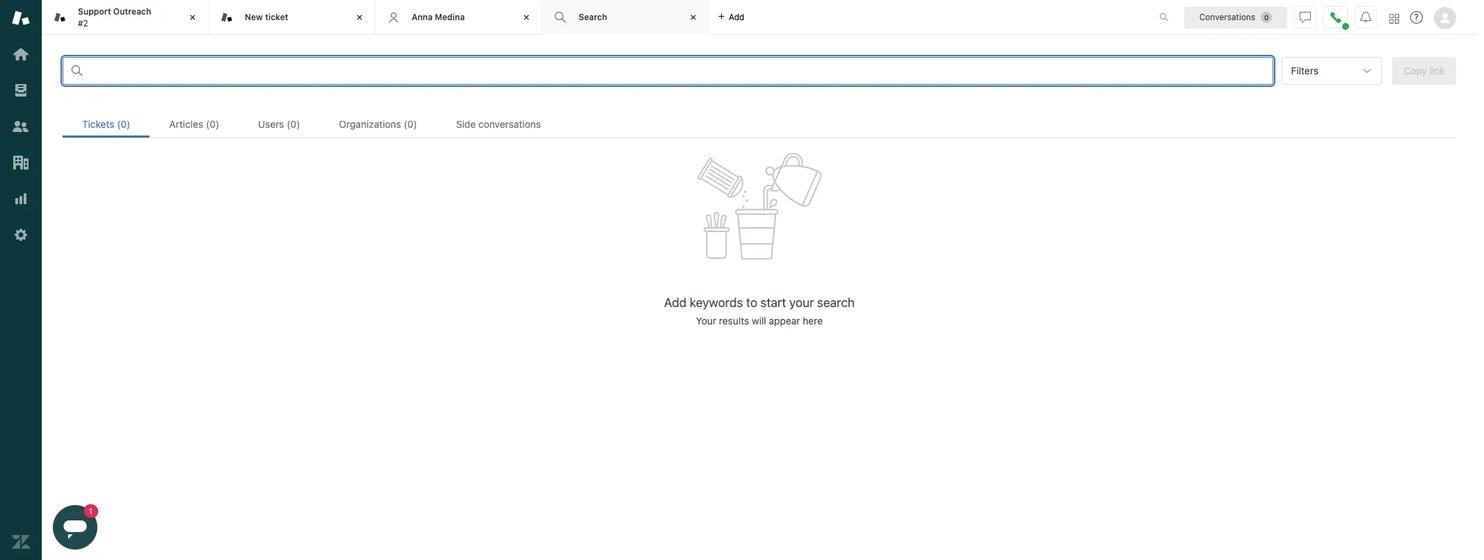 Task type: vqa. For each thing, say whether or not it's contained in the screenshot.
in
no



Task type: locate. For each thing, give the bounding box(es) containing it.
your
[[789, 296, 814, 310]]

(0) for organizations (0)
[[404, 118, 417, 130]]

(0) right the users on the top left
[[287, 118, 300, 130]]

new ticket tab
[[209, 0, 376, 35]]

copy link
[[1404, 65, 1445, 77]]

close image for anna medina
[[520, 10, 533, 24]]

link
[[1430, 65, 1445, 77]]

0 horizontal spatial close image
[[186, 10, 200, 24]]

(0) for tickets (0)
[[117, 118, 130, 130]]

outreach
[[113, 6, 151, 17]]

copy link button
[[1393, 57, 1456, 85]]

organizations image
[[12, 154, 30, 172]]

start
[[761, 296, 786, 310]]

close image inside new ticket tab
[[353, 10, 367, 24]]

keywords
[[690, 296, 743, 310]]

zendesk support image
[[12, 9, 30, 27]]

close image right "outreach"
[[186, 10, 200, 24]]

2 close image from the left
[[353, 10, 367, 24]]

search tab
[[543, 0, 709, 35]]

1 (0) from the left
[[117, 118, 130, 130]]

search
[[817, 296, 855, 310]]

(0)
[[117, 118, 130, 130], [206, 118, 219, 130], [287, 118, 300, 130], [404, 118, 417, 130]]

organizations
[[339, 118, 401, 130]]

organizations (0) tab
[[320, 111, 437, 138]]

tab
[[42, 0, 209, 35]]

2 (0) from the left
[[206, 118, 219, 130]]

(0) inside 'tab'
[[206, 118, 219, 130]]

tab list
[[63, 111, 1456, 138]]

add button
[[709, 0, 753, 34]]

close image
[[686, 10, 700, 24]]

close image inside tab
[[186, 10, 200, 24]]

support
[[78, 6, 111, 17]]

(0) right organizations
[[404, 118, 417, 130]]

anna
[[412, 12, 433, 22]]

main element
[[0, 0, 42, 561]]

zendesk image
[[12, 533, 30, 552]]

will
[[752, 315, 766, 327]]

3 close image from the left
[[520, 10, 533, 24]]

tabs tab list
[[42, 0, 1145, 35]]

close image for new ticket
[[353, 10, 367, 24]]

side conversations
[[456, 118, 541, 130]]

3 (0) from the left
[[287, 118, 300, 130]]

here
[[803, 315, 823, 327]]

(0) right tickets
[[117, 118, 130, 130]]

(0) for articles (0)
[[206, 118, 219, 130]]

2 horizontal spatial close image
[[520, 10, 533, 24]]

search
[[579, 12, 607, 22]]

1 close image from the left
[[186, 10, 200, 24]]

close image left anna
[[353, 10, 367, 24]]

(0) right articles
[[206, 118, 219, 130]]

1 horizontal spatial close image
[[353, 10, 367, 24]]

4 (0) from the left
[[404, 118, 417, 130]]

tab list containing tickets (0)
[[63, 111, 1456, 138]]

zendesk products image
[[1390, 14, 1399, 23]]

close image left search
[[520, 10, 533, 24]]

close image inside anna medina tab
[[520, 10, 533, 24]]

close image
[[186, 10, 200, 24], [353, 10, 367, 24], [520, 10, 533, 24]]

articles
[[169, 118, 203, 130]]

your
[[696, 315, 716, 327]]



Task type: describe. For each thing, give the bounding box(es) containing it.
anna medina tab
[[376, 0, 543, 35]]

conversations
[[478, 118, 541, 130]]

filters
[[1291, 65, 1319, 77]]

get help image
[[1411, 11, 1423, 24]]

tab containing support outreach
[[42, 0, 209, 35]]

copy
[[1404, 65, 1427, 77]]

articles (0)
[[169, 118, 219, 130]]

add
[[664, 296, 687, 310]]

to
[[746, 296, 757, 310]]

reporting image
[[12, 190, 30, 208]]

add
[[729, 11, 745, 22]]

ticket
[[265, 12, 288, 22]]

notifications image
[[1360, 11, 1372, 23]]

button displays agent's chat status as invisible. image
[[1300, 11, 1311, 23]]

add keywords to start your search your results will appear here
[[664, 296, 855, 327]]

anna medina
[[412, 12, 465, 22]]

views image
[[12, 81, 30, 99]]

support outreach #2
[[78, 6, 151, 28]]

users (0) tab
[[239, 111, 320, 138]]

medina
[[435, 12, 465, 22]]

side
[[456, 118, 476, 130]]

new
[[245, 12, 263, 22]]

admin image
[[12, 226, 30, 244]]

new ticket
[[245, 12, 288, 22]]

customers image
[[12, 118, 30, 136]]

conversations button
[[1184, 6, 1287, 28]]

Search: text field
[[88, 65, 1265, 77]]

tickets (0) tab
[[63, 111, 150, 138]]

(0) for users (0)
[[287, 118, 300, 130]]

tickets
[[82, 118, 114, 130]]

#2
[[78, 18, 88, 28]]

users
[[258, 118, 284, 130]]

conversations
[[1200, 11, 1256, 22]]

users (0)
[[258, 118, 300, 130]]

filters button
[[1282, 57, 1382, 85]]

appear
[[769, 315, 800, 327]]

side conversations tab
[[437, 111, 560, 138]]

organizations (0)
[[339, 118, 417, 130]]

articles (0) tab
[[150, 111, 239, 138]]

get started image
[[12, 45, 30, 63]]

results
[[719, 315, 749, 327]]

tickets (0)
[[82, 118, 130, 130]]



